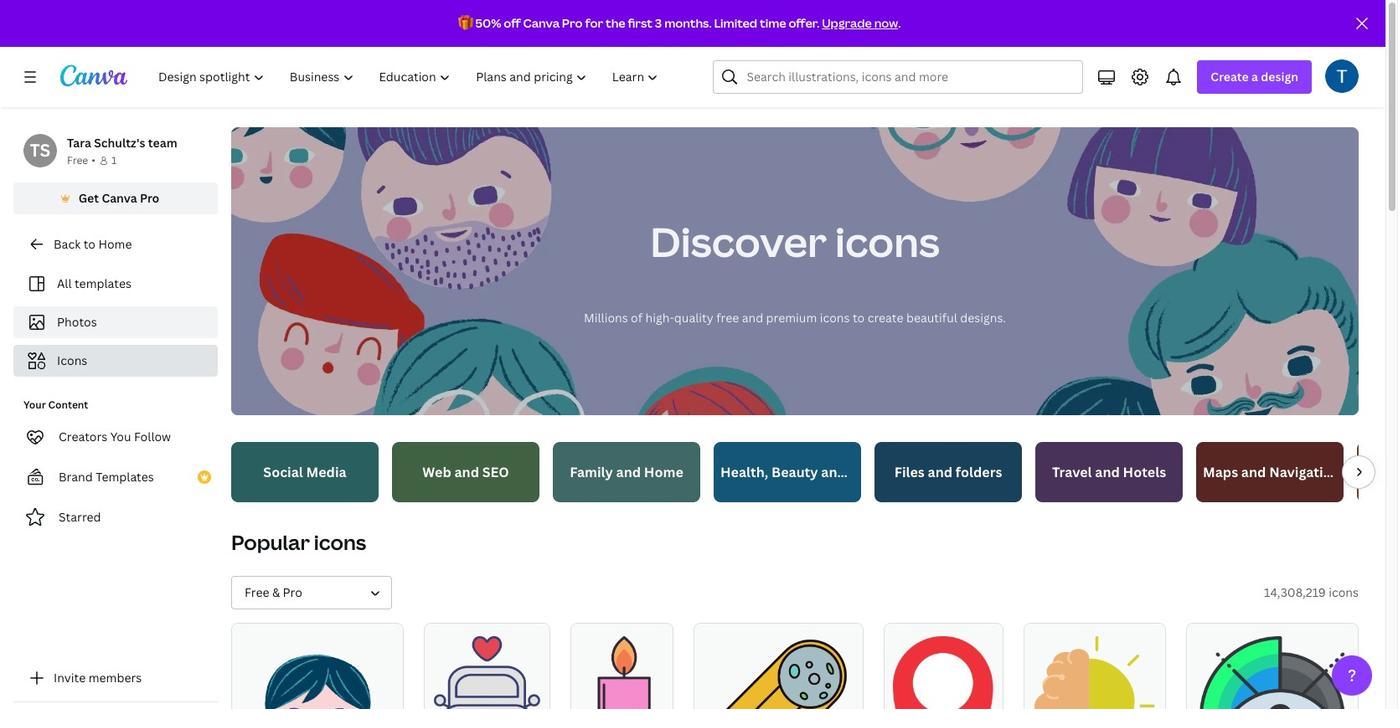 Task type: describe. For each thing, give the bounding box(es) containing it.
commerce shopping flat image icon image
[[893, 637, 994, 710]]

discover
[[650, 215, 827, 269]]

family
[[570, 463, 613, 482]]

travel and hotels link
[[1036, 442, 1183, 503]]

all
[[57, 276, 72, 292]]

data visualization image
[[1200, 637, 1346, 710]]

millions of high-quality free and premium icons to create beautiful designs.
[[584, 310, 1006, 326]]

templates
[[75, 276, 132, 292]]

popular
[[231, 529, 310, 556]]

tara
[[67, 135, 91, 151]]

0 vertical spatial pro
[[562, 15, 583, 31]]

beauty
[[772, 463, 818, 482]]

icons right premium on the top
[[820, 310, 850, 326]]

social media
[[263, 463, 347, 482]]

your content
[[23, 398, 88, 412]]

1 horizontal spatial canva
[[523, 15, 560, 31]]

invite
[[54, 670, 86, 686]]

•
[[92, 153, 95, 168]]

🎁
[[458, 15, 473, 31]]

now
[[875, 15, 899, 31]]

files
[[895, 463, 925, 482]]

members
[[89, 670, 142, 686]]

starred
[[59, 510, 101, 525]]

all templates
[[57, 276, 132, 292]]

create a design
[[1211, 69, 1299, 85]]

tara schultz's team
[[67, 135, 177, 151]]

pro for get canva pro
[[140, 190, 160, 206]]

navigation
[[1270, 463, 1341, 482]]

popular icons
[[231, 529, 366, 556]]

travel and hotels
[[1052, 463, 1167, 482]]

free & pro button
[[231, 577, 392, 610]]

family and home link
[[553, 442, 701, 503]]

hotels
[[1123, 463, 1167, 482]]

face of woman  story book   style icon image
[[245, 637, 391, 710]]

premium
[[766, 310, 817, 326]]

canva inside 'button'
[[102, 190, 137, 206]]

social
[[263, 463, 303, 482]]

and for maps and navigation
[[1242, 463, 1267, 482]]

follow
[[134, 429, 171, 445]]

half brain bulb innovation idea icon flat style image
[[1035, 637, 1155, 710]]

tara schultz's team element
[[23, 134, 57, 168]]

brand templates
[[59, 469, 154, 485]]

first
[[628, 15, 653, 31]]

maps
[[1203, 463, 1239, 482]]

social media link
[[231, 442, 379, 503]]

health, beauty and fashion
[[721, 463, 900, 482]]

creators
[[59, 429, 108, 445]]

media
[[306, 463, 347, 482]]

tara schultz's team image
[[23, 134, 57, 168]]

starred link
[[13, 501, 218, 535]]

web
[[423, 463, 451, 482]]

folders
[[956, 463, 1003, 482]]

offer.
[[789, 15, 820, 31]]

and right free
[[742, 310, 764, 326]]

icons for 14,308,219 icons
[[1329, 585, 1359, 601]]

creators you follow
[[59, 429, 171, 445]]

limited
[[714, 15, 758, 31]]

discover icons
[[650, 215, 940, 269]]

millions
[[584, 310, 628, 326]]

the
[[606, 15, 626, 31]]

50%
[[476, 15, 501, 31]]

upgrade now button
[[822, 15, 899, 31]]

beautiful
[[907, 310, 958, 326]]

maps and navigation link
[[1197, 442, 1344, 503]]

14,308,219 icons
[[1265, 585, 1359, 601]]

all templates link
[[23, 268, 208, 300]]

time
[[760, 15, 787, 31]]

back
[[54, 236, 81, 252]]

brand
[[59, 469, 93, 485]]

asteroid icon image
[[707, 637, 851, 710]]



Task type: vqa. For each thing, say whether or not it's contained in the screenshot.
AND for Travel and Hotels
yes



Task type: locate. For each thing, give the bounding box(es) containing it.
14,308,219
[[1265, 585, 1326, 601]]

free left &
[[245, 585, 269, 601]]

2 vertical spatial pro
[[283, 585, 302, 601]]

and
[[742, 310, 764, 326], [455, 463, 479, 482], [616, 463, 641, 482], [822, 463, 846, 482], [928, 463, 953, 482], [1096, 463, 1120, 482], [1242, 463, 1267, 482]]

0 horizontal spatial to
[[83, 236, 95, 252]]

create
[[1211, 69, 1249, 85]]

2 horizontal spatial pro
[[562, 15, 583, 31]]

upgrade
[[822, 15, 872, 31]]

photos
[[57, 314, 97, 330]]

invite members
[[54, 670, 142, 686]]

1 horizontal spatial free
[[245, 585, 269, 601]]

0 horizontal spatial canva
[[102, 190, 137, 206]]

of
[[631, 310, 643, 326]]

pro inside dropdown button
[[283, 585, 302, 601]]

creators you follow link
[[13, 421, 218, 454]]

a
[[1252, 69, 1259, 85]]

get canva pro
[[78, 190, 160, 206]]

quality
[[674, 310, 714, 326]]

home for back to home
[[98, 236, 132, 252]]

top level navigation element
[[147, 60, 673, 94]]

1
[[111, 153, 117, 168]]

and inside travel and hotels link
[[1096, 463, 1120, 482]]

1 horizontal spatial home
[[644, 463, 684, 482]]

templates
[[96, 469, 154, 485]]

0 horizontal spatial home
[[98, 236, 132, 252]]

icons
[[57, 353, 87, 369]]

invite members button
[[13, 662, 218, 696]]

and inside files and folders link
[[928, 463, 953, 482]]

canva right get
[[102, 190, 137, 206]]

free & pro
[[245, 585, 302, 601]]

back to home link
[[13, 228, 218, 261]]

pro for free & pro
[[283, 585, 302, 601]]

free
[[717, 310, 739, 326]]

1 vertical spatial home
[[644, 463, 684, 482]]

free for free & pro
[[245, 585, 269, 601]]

1 vertical spatial canva
[[102, 190, 137, 206]]

schultz's
[[94, 135, 145, 151]]

and right travel
[[1096, 463, 1120, 482]]

and right "family"
[[616, 463, 641, 482]]

pro down team
[[140, 190, 160, 206]]

your
[[23, 398, 46, 412]]

get canva pro button
[[13, 183, 218, 215]]

canva right the off
[[523, 15, 560, 31]]

and for files and folders
[[928, 463, 953, 482]]

and for family and home
[[616, 463, 641, 482]]

files and folders link
[[875, 442, 1022, 503]]

team
[[148, 135, 177, 151]]

for
[[585, 15, 603, 31]]

valentines theme icon image
[[434, 637, 541, 710]]

brand templates link
[[13, 461, 218, 494]]

🎁 50% off canva pro for the first 3 months. limited time offer. upgrade now .
[[458, 15, 901, 31]]

and for web and seo
[[455, 463, 479, 482]]

and right maps
[[1242, 463, 1267, 482]]

you
[[110, 429, 131, 445]]

create
[[868, 310, 904, 326]]

and for travel and hotels
[[1096, 463, 1120, 482]]

home right "family"
[[644, 463, 684, 482]]

get
[[78, 190, 99, 206]]

spa theme icon image
[[579, 637, 666, 710]]

icons right 14,308,219
[[1329, 585, 1359, 601]]

months.
[[665, 15, 712, 31]]

None search field
[[714, 60, 1084, 94]]

canva
[[523, 15, 560, 31], [102, 190, 137, 206]]

home for family and home
[[644, 463, 684, 482]]

and right beauty
[[822, 463, 846, 482]]

0 horizontal spatial free
[[67, 153, 88, 168]]

and inside maps and navigation link
[[1242, 463, 1267, 482]]

pro left for
[[562, 15, 583, 31]]

pro right &
[[283, 585, 302, 601]]

and right files on the right bottom
[[928, 463, 953, 482]]

1 horizontal spatial to
[[853, 310, 865, 326]]

icons
[[836, 215, 940, 269], [820, 310, 850, 326], [314, 529, 366, 556], [1329, 585, 1359, 601]]

design
[[1261, 69, 1299, 85]]

and inside health, beauty and fashion link
[[822, 463, 846, 482]]

family and home
[[570, 463, 684, 482]]

3
[[655, 15, 662, 31]]

pro
[[562, 15, 583, 31], [140, 190, 160, 206], [283, 585, 302, 601]]

icons up free & pro dropdown button
[[314, 529, 366, 556]]

web and seo link
[[392, 442, 540, 503]]

content
[[48, 398, 88, 412]]

off
[[504, 15, 521, 31]]

tara schultz image
[[1326, 59, 1359, 93]]

1 vertical spatial free
[[245, 585, 269, 601]]

high-
[[646, 310, 674, 326]]

to right back
[[83, 236, 95, 252]]

free inside dropdown button
[[245, 585, 269, 601]]

maps and navigation
[[1203, 463, 1341, 482]]

photos link
[[23, 307, 208, 339]]

home
[[98, 236, 132, 252], [644, 463, 684, 482]]

icons for popular icons
[[314, 529, 366, 556]]

0 vertical spatial canva
[[523, 15, 560, 31]]

to
[[83, 236, 95, 252], [853, 310, 865, 326]]

designs.
[[961, 310, 1006, 326]]

free left the •
[[67, 153, 88, 168]]

web and seo
[[423, 463, 509, 482]]

free
[[67, 153, 88, 168], [245, 585, 269, 601]]

0 horizontal spatial pro
[[140, 190, 160, 206]]

back to home
[[54, 236, 132, 252]]

0 vertical spatial free
[[67, 153, 88, 168]]

health, beauty and fashion link
[[714, 442, 900, 503]]

1 vertical spatial to
[[853, 310, 865, 326]]

&
[[272, 585, 280, 601]]

1 horizontal spatial pro
[[283, 585, 302, 601]]

free •
[[67, 153, 95, 168]]

to left create
[[853, 310, 865, 326]]

0 vertical spatial to
[[83, 236, 95, 252]]

free for free •
[[67, 153, 88, 168]]

and inside family and home link
[[616, 463, 641, 482]]

health,
[[721, 463, 769, 482]]

fashion
[[849, 463, 900, 482]]

1 vertical spatial pro
[[140, 190, 160, 206]]

.
[[899, 15, 901, 31]]

pro inside 'button'
[[140, 190, 160, 206]]

Search search field
[[747, 61, 1073, 93]]

files and folders
[[895, 463, 1003, 482]]

and inside web and seo link
[[455, 463, 479, 482]]

travel
[[1052, 463, 1092, 482]]

seo
[[482, 463, 509, 482]]

home up all templates link on the left top
[[98, 236, 132, 252]]

and left seo
[[455, 463, 479, 482]]

create a design button
[[1198, 60, 1312, 94]]

icons for discover icons
[[836, 215, 940, 269]]

0 vertical spatial home
[[98, 236, 132, 252]]

icons up create
[[836, 215, 940, 269]]



